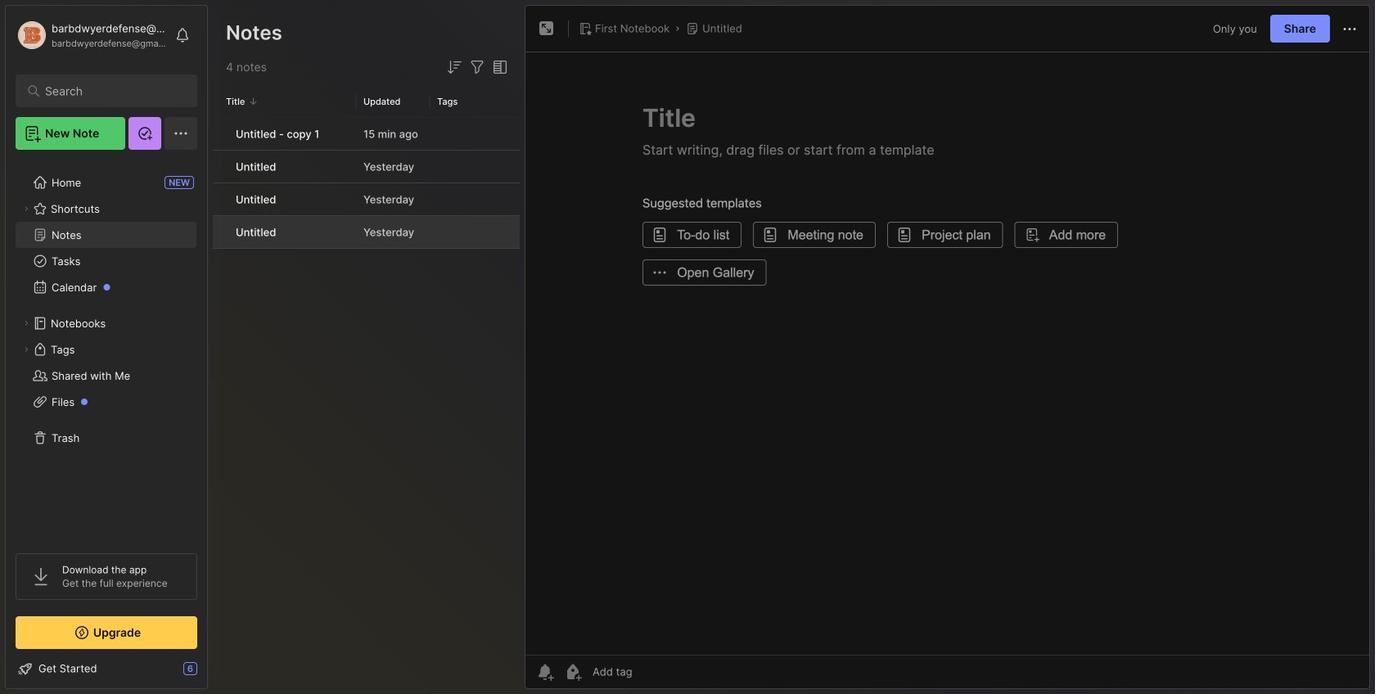 Task type: locate. For each thing, give the bounding box(es) containing it.
1 cell from the top
[[213, 118, 226, 150]]

main element
[[0, 0, 213, 694]]

tree inside main element
[[6, 160, 207, 539]]

3 cell from the top
[[213, 183, 226, 215]]

expand notebooks image
[[21, 318, 31, 328]]

click to collapse image
[[207, 664, 219, 684]]

row group
[[213, 118, 520, 250]]

add a reminder image
[[535, 662, 555, 682]]

Add tag field
[[591, 665, 714, 679]]

2 cell from the top
[[213, 151, 226, 183]]

Sort options field
[[445, 57, 464, 77]]

add tag image
[[563, 662, 583, 682]]

add filters image
[[467, 57, 487, 77]]

4 cell from the top
[[213, 216, 226, 248]]

tree
[[6, 160, 207, 539]]

Search text field
[[45, 84, 176, 99]]

none search field inside main element
[[45, 81, 176, 101]]

cell
[[213, 118, 226, 150], [213, 151, 226, 183], [213, 183, 226, 215], [213, 216, 226, 248]]

None search field
[[45, 81, 176, 101]]

Add filters field
[[467, 57, 487, 77]]

View options field
[[487, 57, 510, 77]]



Task type: vqa. For each thing, say whether or not it's contained in the screenshot.
fourth cell
yes



Task type: describe. For each thing, give the bounding box(es) containing it.
Help and Learning task checklist field
[[6, 656, 207, 682]]

more actions image
[[1340, 19, 1360, 39]]

expand note image
[[537, 19, 557, 38]]

note window element
[[525, 5, 1371, 693]]

Note Editor text field
[[526, 52, 1370, 655]]

Account field
[[16, 19, 167, 52]]

expand tags image
[[21, 345, 31, 355]]

More actions field
[[1340, 18, 1360, 39]]



